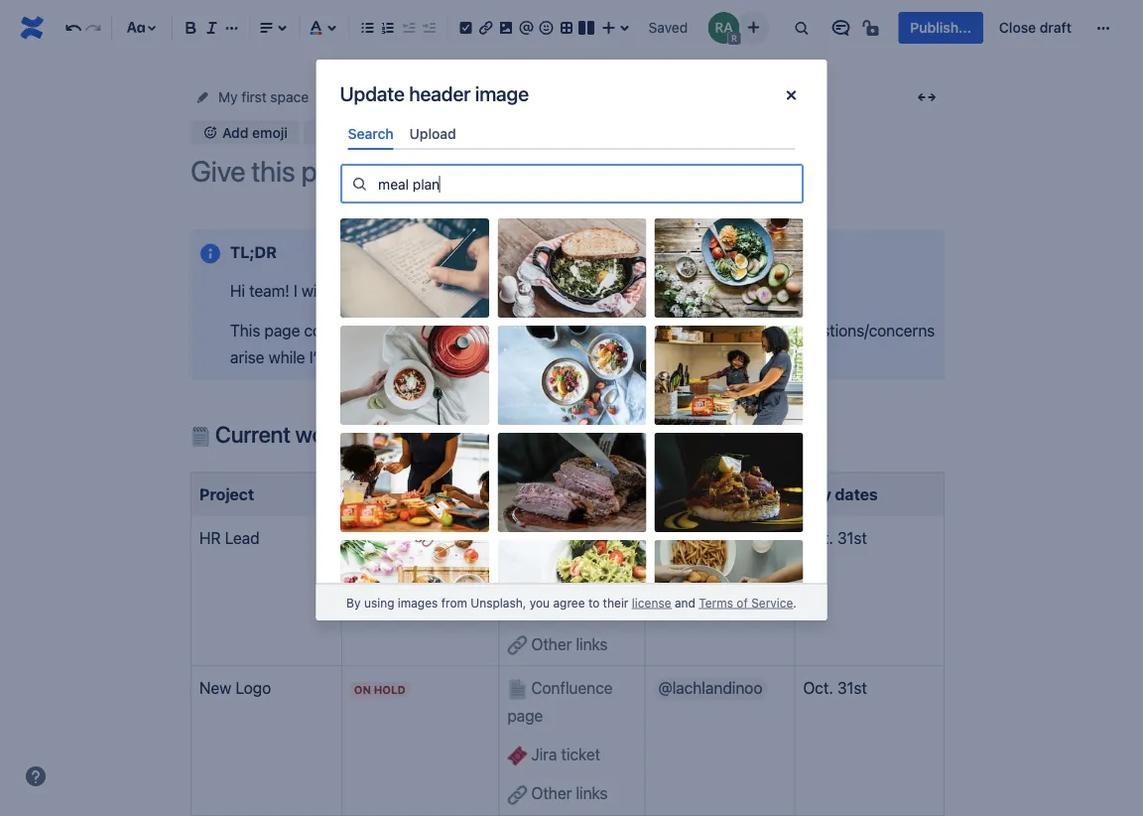 Task type: describe. For each thing, give the bounding box(es) containing it.
for
[[569, 321, 589, 339]]

space for second my first space link from right
[[271, 89, 309, 105]]

key dates
[[804, 485, 878, 504]]

close
[[1000, 19, 1037, 36]]

team!
[[249, 281, 290, 300]]

redo ⌘⇧z image
[[82, 16, 105, 40]]

arise
[[230, 348, 265, 367]]

@ruby anderson
[[654, 529, 723, 575]]

of inside update header image dialog
[[737, 596, 749, 610]]

this
[[230, 321, 260, 339]]

status
[[350, 485, 400, 504]]

office
[[396, 281, 437, 300]]

while
[[269, 348, 305, 367]]

my first space for second my first space link from right
[[218, 89, 309, 105]]

1 my first space link from the left
[[218, 85, 309, 109]]

upload
[[410, 125, 457, 142]]

1 :link: image from the top
[[508, 636, 528, 656]]

image icon image
[[316, 124, 331, 140]]

my for second my first space link from right
[[218, 89, 238, 105]]

anderson
[[654, 556, 723, 575]]

new logo
[[200, 679, 271, 697]]

tl;dr
[[230, 242, 277, 261]]

2 :link: image from the top
[[508, 785, 528, 805]]

image for add header image
[[415, 124, 455, 140]]

add image, video, or file image
[[495, 16, 518, 40]]

outdent ⇧tab image
[[397, 16, 421, 40]]

hr lead
[[200, 529, 260, 548]]

i'm
[[309, 348, 331, 367]]

images
[[398, 596, 438, 610]]

add header image button
[[304, 120, 467, 144]]

oct. 31st for @ruby anderson
[[804, 529, 868, 548]]

i
[[294, 281, 298, 300]]

project
[[200, 485, 254, 504]]

Main content area, start typing to enter text. text field
[[179, 229, 957, 816]]

indent tab image
[[417, 16, 441, 40]]

1 :page_facing_up: image from the top
[[508, 530, 528, 550]]

2 :page_facing_up: image from the top
[[508, 680, 528, 700]]

oct. for @ruby anderson
[[804, 529, 834, 548]]

terms of service link
[[699, 596, 794, 610]]

be
[[329, 281, 347, 300]]

emoji image
[[535, 16, 559, 40]]

mention image
[[515, 16, 539, 40]]

1 :link: image from the top
[[508, 636, 528, 656]]

@ruby
[[659, 529, 709, 548]]

using
[[364, 596, 395, 610]]

publish...
[[911, 19, 972, 36]]

header for update
[[409, 81, 471, 105]]

panel info image
[[199, 242, 222, 265]]

2 :link: image from the top
[[508, 785, 528, 805]]

tab list inside update header image dialog
[[340, 117, 804, 150]]

update header image dialog
[[316, 60, 828, 816]]

make page full-width image
[[916, 85, 939, 109]]

from inside update header image dialog
[[442, 596, 468, 610]]

will
[[302, 281, 324, 300]]

my first space for first my first space link from right
[[408, 89, 498, 105]]

publish... button
[[899, 12, 984, 44]]

@lachlandinoo
[[659, 679, 763, 697]]

close draft button
[[988, 12, 1084, 44]]

of inside main content area, start typing to enter text. text field
[[378, 281, 392, 300]]

on hold
[[354, 684, 406, 696]]

content link
[[333, 85, 384, 109]]

move this page image
[[195, 89, 211, 105]]

header for add
[[365, 124, 411, 140]]

italic ⌘i image
[[200, 16, 224, 40]]

bowl of oatmeal. coffee. sun peeking over grandeur peak. if only every morning was this morning. image
[[497, 326, 646, 425]]

image for update header image
[[475, 81, 529, 105]]

from inside main content area, start typing to enter text. text field
[[441, 281, 474, 300]]

1 first from the left
[[242, 89, 267, 105]]

away.
[[335, 348, 374, 367]]

terms
[[699, 596, 734, 610]]

add
[[335, 124, 362, 140]]

after two weeks of living on bourbon and donuts (okay, fine. two and a half.) i decided it was time to kick myself into healthy gear. pulled out favorite fresh veggies, drizzled with sesame oil, rice vinegar and a kiss coconut aminos. and reminded myself that fast food doesn't have to come from a drive thru. image
[[655, 219, 804, 318]]

track
[[374, 534, 412, 547]]

Give this page a title text field
[[191, 155, 945, 188]]

undo ⌘z image
[[62, 16, 85, 40]]

agree
[[554, 596, 585, 610]]

add header image
[[335, 124, 455, 140]]



Task type: locate. For each thing, give the bounding box(es) containing it.
from right images
[[442, 596, 468, 610]]

my first space link
[[218, 85, 309, 109], [408, 85, 498, 109]]

to inside update header image dialog
[[589, 596, 600, 610]]

1 horizontal spatial image
[[475, 81, 529, 105]]

and
[[472, 321, 499, 339], [675, 596, 696, 610]]

on left hold
[[354, 684, 371, 696]]

contains
[[304, 321, 365, 339]]

how do you like your eggs in the morning image
[[497, 219, 646, 318]]

0 vertical spatial image
[[475, 81, 529, 105]]

1 on from the top
[[354, 534, 371, 547]]

pesto pasta image
[[497, 540, 646, 640]]

1 from from the top
[[441, 281, 474, 300]]

0 horizontal spatial my first space
[[218, 89, 309, 105]]

key
[[369, 321, 393, 339]]

table image
[[555, 16, 579, 40]]

resources
[[398, 321, 468, 339]]

:tickets: image
[[508, 597, 528, 616], [508, 597, 528, 616]]

you
[[530, 596, 550, 610]]

1 horizontal spatial space
[[460, 89, 498, 105]]

this page contains key resources and contacts for my current work in case any questions/concerns arise while i'm away.
[[230, 321, 940, 367]]

my first space right the move this page image
[[218, 89, 309, 105]]

space down link 'icon'
[[460, 89, 498, 105]]

:page_facing_up: image down unsplash,
[[508, 680, 528, 700]]

their
[[603, 596, 629, 610]]

0 vertical spatial 31st
[[838, 529, 868, 548]]

numbered list ⌘⇧7 image
[[376, 16, 400, 40]]

close draft
[[1000, 19, 1072, 36]]

0 horizontal spatial my
[[218, 89, 238, 105]]

1 vertical spatial of
[[737, 596, 749, 610]]

Search field
[[372, 166, 802, 202]]

1 oct. 31st from the top
[[804, 529, 868, 548]]

resources
[[508, 485, 588, 504]]

space for first my first space link from right
[[460, 89, 498, 105]]

1 vertical spatial 31st
[[838, 679, 868, 697]]

to inside text field
[[620, 281, 642, 300]]

1 oct. from the top
[[804, 529, 834, 548]]

:tickets: image
[[508, 746, 528, 766], [508, 746, 528, 766]]

0 horizontal spatial and
[[472, 321, 499, 339]]

work inside the this page contains key resources and contacts for my current work in case any questions/concerns arise while i'm away.
[[674, 321, 708, 339]]

1 vertical spatial header
[[365, 124, 411, 140]]

1 vertical spatial oct. 31st
[[804, 679, 868, 697]]

1 horizontal spatial my first space link
[[408, 85, 498, 109]]

saved
[[649, 19, 688, 36]]

image down add image, video, or file at left
[[475, 81, 529, 105]]

hi team! i will be out of office from
[[230, 281, 478, 300]]

0 vertical spatial header
[[409, 81, 471, 105]]

first
[[242, 89, 267, 105], [431, 89, 456, 105]]

on for hr lead
[[354, 534, 371, 547]]

contacts
[[503, 321, 565, 339]]

hold
[[374, 684, 406, 696]]

first up upload
[[431, 89, 456, 105]]

update header image
[[340, 81, 529, 105]]

1 vertical spatial from
[[442, 596, 468, 610]]

1 my from the left
[[218, 89, 238, 105]]

1 horizontal spatial of
[[737, 596, 749, 610]]

clásico vacío de todos los domingos, el mejor asado lo hace mi viejo. :)

the classic roast of every sunday. my dad makes the best roast of argentina. :) image
[[497, 433, 646, 532]]

my
[[218, 89, 238, 105], [408, 89, 427, 105]]

2 on from the top
[[354, 684, 371, 696]]

editor close icon image
[[780, 83, 804, 107]]

no restrictions image
[[861, 16, 885, 40]]

ruby anderson image
[[708, 12, 740, 44]]

layouts image
[[575, 16, 599, 40]]

header right add
[[365, 124, 411, 140]]

service
[[752, 596, 794, 610]]

and left terms
[[675, 596, 696, 610]]

page
[[265, 321, 300, 339]]

0 vertical spatial on
[[354, 534, 371, 547]]

1 vertical spatial work
[[296, 421, 344, 448]]

to
[[620, 281, 642, 300], [589, 596, 600, 610]]

1 horizontal spatial my
[[408, 89, 427, 105]]

1 horizontal spatial and
[[675, 596, 696, 610]]

my up upload
[[408, 89, 427, 105]]

2 my from the left
[[408, 89, 427, 105]]

my first space up upload
[[408, 89, 498, 105]]

to left their
[[589, 596, 600, 610]]

1 :page_facing_up: image from the top
[[508, 530, 528, 550]]

license link
[[632, 596, 672, 610]]

by
[[347, 596, 361, 610]]

on track
[[354, 534, 412, 547]]

oct.
[[804, 529, 834, 548], [804, 679, 834, 697]]

space
[[271, 89, 309, 105], [460, 89, 498, 105]]

from right office
[[441, 281, 474, 300]]

0 vertical spatial oct.
[[804, 529, 834, 548]]

1 vertical spatial :link: image
[[508, 785, 528, 805]]

my first space
[[218, 89, 309, 105], [408, 89, 498, 105]]

contacts
[[654, 485, 723, 504]]

link image
[[474, 16, 498, 40]]

content
[[333, 89, 384, 105]]

0 vertical spatial to
[[620, 281, 642, 300]]

1 vertical spatial oct.
[[804, 679, 834, 697]]

:page_facing_up: image down unsplash,
[[508, 680, 528, 700]]

0 vertical spatial :page_facing_up: image
[[508, 530, 528, 550]]

of
[[378, 281, 392, 300], [737, 596, 749, 610]]

of right out
[[378, 281, 392, 300]]

current
[[215, 421, 291, 448]]

my for first my first space link from right
[[408, 89, 427, 105]]

0 horizontal spatial work
[[296, 421, 344, 448]]

:link: image
[[508, 636, 528, 656], [508, 785, 528, 805]]

2 oct. from the top
[[804, 679, 834, 697]]

of right terms
[[737, 596, 749, 610]]

1 horizontal spatial work
[[674, 321, 708, 339]]

2 space from the left
[[460, 89, 498, 105]]

new
[[200, 679, 232, 697]]

my first space link right the move this page image
[[218, 85, 309, 109]]

hi
[[230, 281, 245, 300]]

1 vertical spatial on
[[354, 684, 371, 696]]

and inside the this page contains key resources and contacts for my current work in case any questions/concerns arise while i'm away.
[[472, 321, 499, 339]]

unsplash,
[[471, 596, 527, 610]]

:page_facing_up: image down resources
[[508, 530, 528, 550]]

logo
[[236, 679, 271, 697]]

action item image
[[454, 16, 478, 40]]

1 vertical spatial :page_facing_up: image
[[508, 680, 528, 700]]

in
[[712, 321, 725, 339]]

and inside update header image dialog
[[675, 596, 696, 610]]

1 my first space from the left
[[218, 89, 309, 105]]

31st
[[838, 529, 868, 548], [838, 679, 868, 697]]

key
[[804, 485, 832, 504]]

my right the move this page image
[[218, 89, 238, 105]]

0 horizontal spatial of
[[378, 281, 392, 300]]

my first space link up upload
[[408, 85, 498, 109]]

1 horizontal spatial my first space
[[408, 89, 498, 105]]

0 vertical spatial of
[[378, 281, 392, 300]]

image inside dialog
[[475, 81, 529, 105]]

image inside button
[[415, 124, 455, 140]]

my
[[593, 321, 614, 339]]

on left track
[[354, 534, 371, 547]]

1 space from the left
[[271, 89, 309, 105]]

header up upload
[[409, 81, 471, 105]]

confluence image
[[16, 12, 48, 44], [16, 12, 48, 44]]

oct. 31st
[[804, 529, 868, 548], [804, 679, 868, 697]]

1 vertical spatial and
[[675, 596, 696, 610]]

2 oct. 31st from the top
[[804, 679, 868, 697]]

hr
[[200, 529, 221, 548]]

1 vertical spatial image
[[415, 124, 455, 140]]

0 vertical spatial oct. 31st
[[804, 529, 868, 548]]

current
[[618, 321, 670, 339]]

0 vertical spatial work
[[674, 321, 708, 339]]

case
[[729, 321, 762, 339]]

any
[[766, 321, 792, 339]]

:page_facing_up: image down resources
[[508, 530, 528, 550]]

0 vertical spatial and
[[472, 321, 499, 339]]

header inside dialog
[[409, 81, 471, 105]]

questions/concerns
[[796, 321, 936, 339]]

dates
[[836, 485, 878, 504]]

:page_facing_up: image
[[508, 530, 528, 550], [508, 680, 528, 700]]

:page_facing_up: image
[[508, 530, 528, 550], [508, 680, 528, 700]]

0 vertical spatial :link: image
[[508, 636, 528, 656]]

image down the update header image
[[415, 124, 455, 140]]

:notepad_spiral: image
[[191, 427, 211, 447], [191, 427, 211, 447]]

oct. 31st for @lachlandinoo
[[804, 679, 868, 697]]

31st for @ruby anderson
[[838, 529, 868, 548]]

0 horizontal spatial to
[[589, 596, 600, 610]]

tab list
[[340, 117, 804, 150]]

1 vertical spatial :link: image
[[508, 785, 528, 805]]

header inside button
[[365, 124, 411, 140]]

2 31st from the top
[[838, 679, 868, 697]]

0 vertical spatial from
[[441, 281, 474, 300]]

1 vertical spatial to
[[589, 596, 600, 610]]

work
[[674, 321, 708, 339], [296, 421, 344, 448]]

from
[[441, 281, 474, 300], [442, 596, 468, 610]]

2 my first space from the left
[[408, 89, 498, 105]]

1 horizontal spatial to
[[620, 281, 642, 300]]

31st for @lachlandinoo
[[838, 679, 868, 697]]

2 :page_facing_up: image from the top
[[508, 680, 528, 700]]

out
[[351, 281, 374, 300]]

first right the move this page image
[[242, 89, 267, 105]]

1 horizontal spatial first
[[431, 89, 456, 105]]

to up current on the top right of the page
[[620, 281, 642, 300]]

bullet list ⌘⇧8 image
[[356, 16, 380, 40]]

and left contacts
[[472, 321, 499, 339]]

:link: image
[[508, 636, 528, 656], [508, 785, 528, 805]]

0 vertical spatial :link: image
[[508, 636, 528, 656]]

2 first from the left
[[431, 89, 456, 105]]

0 horizontal spatial my first space link
[[218, 85, 309, 109]]

space left content
[[271, 89, 309, 105]]

2 my first space link from the left
[[408, 85, 498, 109]]

1 31st from the top
[[838, 529, 868, 548]]

0 horizontal spatial space
[[271, 89, 309, 105]]

by using images from unsplash, you agree to their license and terms of service .
[[347, 596, 797, 610]]

0 horizontal spatial image
[[415, 124, 455, 140]]

search
[[348, 125, 394, 142]]

work left in
[[674, 321, 708, 339]]

0 vertical spatial :page_facing_up: image
[[508, 530, 528, 550]]

on for new logo
[[354, 684, 371, 696]]

on
[[354, 534, 371, 547], [354, 684, 371, 696]]

draft
[[1040, 19, 1072, 36]]

tab list containing search
[[340, 117, 804, 150]]

lead
[[225, 529, 260, 548]]

if you have a little bit of time left, how about start writing your own bucket list image
[[340, 219, 489, 318]]

license
[[632, 596, 672, 610]]

work right current
[[296, 421, 344, 448]]

bold ⌘b image
[[179, 16, 203, 40]]

.
[[794, 596, 797, 610]]

2 from from the top
[[442, 596, 468, 610]]

oct. for @lachlandinoo
[[804, 679, 834, 697]]

header
[[409, 81, 471, 105], [365, 124, 411, 140]]

current work
[[211, 421, 344, 448]]

update
[[340, 81, 405, 105]]

1 vertical spatial :page_facing_up: image
[[508, 680, 528, 700]]

0 horizontal spatial first
[[242, 89, 267, 105]]

image
[[475, 81, 529, 105], [415, 124, 455, 140]]



Task type: vqa. For each thing, say whether or not it's contained in the screenshot.
the bottommost Ruby
no



